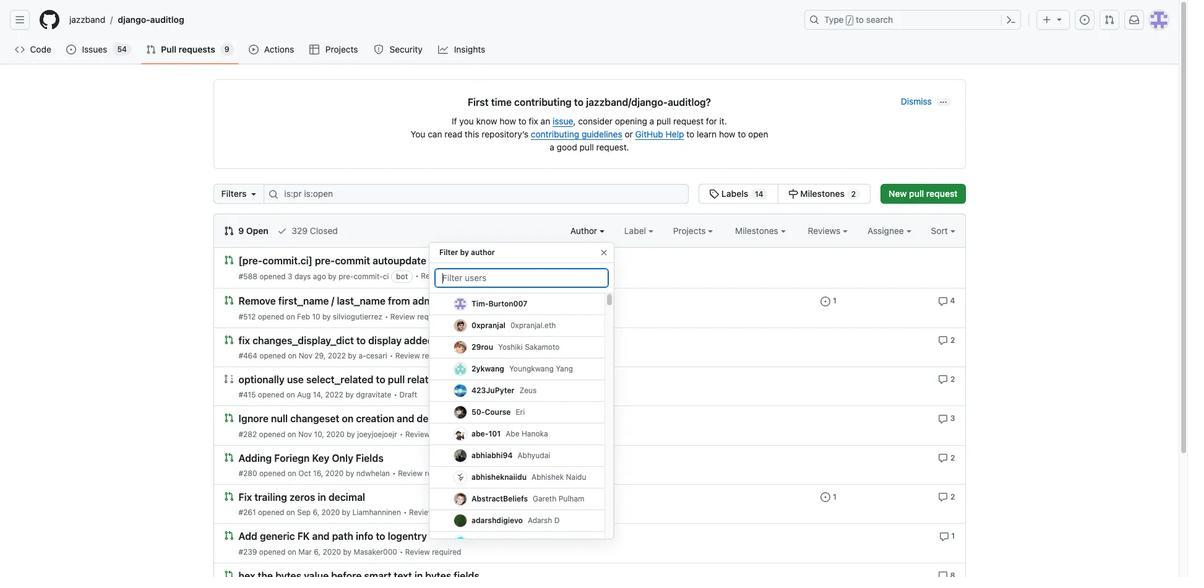 Task type: vqa. For each thing, say whether or not it's contained in the screenshot.
the Review in "Adding Foriegn Key Only Fields #280             opened on Oct 16, 2020 by ndwhelan • Review required"
yes



Task type: describe. For each thing, give the bounding box(es) containing it.
50-course eri
[[472, 407, 525, 417]]

to left search
[[856, 14, 864, 25]]

a-
[[359, 351, 366, 360]]

commit
[[335, 255, 370, 266]]

optionally
[[239, 374, 285, 385]]

@2ykwang image
[[454, 363, 467, 375]]

help
[[666, 129, 685, 139]]

for inside optionally use select_related to pull related fields for old #415             opened on aug 14, 2022 by dgravitate • draft
[[471, 374, 485, 385]]

type
[[825, 14, 844, 25]]

dgravitate
[[356, 390, 392, 400]]

review required link for a-cesari
[[396, 351, 452, 360]]

comment image for fourth "2" link from the bottom
[[939, 336, 949, 345]]

2 vertical spatial 1 link
[[940, 530, 956, 542]]

4 2 link from the top
[[939, 491, 956, 502]]

by inside adding foriegn key only fields #280             opened on oct 16, 2020 by ndwhelan • review required
[[346, 469, 354, 478]]

tim-burton007
[[472, 299, 528, 308]]

on inside add generic fk and path info to logentry #239             opened on mar 6, 2020 by masaker000 • review required
[[288, 547, 296, 556]]

open pull request element for adding foriegn key only fields
[[224, 452, 234, 462]]

labels 14
[[720, 188, 764, 199]]

open pull request image for adding foriegn key only fields
[[224, 452, 234, 462]]

good
[[557, 142, 578, 152]]

silviogutierrez
[[333, 312, 383, 321]]

comment image for 3rd "2" link from the top
[[939, 453, 949, 463]]

jazzband link
[[64, 10, 110, 30]]

open pull request element for ignore null changeset on creation and deletion
[[224, 413, 234, 423]]

pull up the "github help" link
[[657, 116, 671, 126]]

masaker000
[[354, 547, 397, 556]]

0 horizontal spatial pre-
[[315, 255, 335, 266]]

1 from from the left
[[388, 296, 410, 307]]

1 vertical spatial pre-
[[339, 272, 354, 281]]

review required link for liamhanninen
[[409, 508, 465, 517]]

3 2 link from the top
[[939, 452, 956, 463]]

abhinav
[[502, 537, 530, 547]]

• right cesari
[[390, 351, 393, 360]]

on inside adding foriegn key only fields #280             opened on oct 16, 2020 by ndwhelan • review required
[[288, 469, 297, 478]]

review inside ignore null changeset on creation and deletion #282             opened on nov 10, 2020 by joeyjoejoejr • review required
[[406, 429, 430, 439]]

insights
[[454, 44, 486, 54]]

opened inside add generic fk and path info to logentry #239             opened on mar 6, 2020 by masaker000 • review required
[[259, 547, 286, 556]]

list containing jazzband
[[64, 10, 798, 30]]

open pull request image for remove first_name / last_name from admin if missing from model
[[224, 296, 234, 305]]

#280
[[239, 469, 257, 478]]

jazzband / django-auditlog
[[69, 14, 184, 25]]

review down 11 / 11 checks ok 'image'
[[421, 271, 446, 281]]

9 for 9
[[225, 45, 230, 54]]

comment image for 4 link
[[939, 296, 948, 306]]

11 / 11 checks ok image
[[429, 256, 439, 266]]

code
[[30, 44, 51, 54]]

missing
[[453, 296, 489, 307]]

actions
[[264, 44, 294, 54]]

repository's
[[482, 129, 529, 139]]

adesor
[[472, 537, 497, 547]]

2020 inside add generic fk and path info to logentry #239             opened on mar 6, 2020 by masaker000 • review required
[[323, 547, 341, 556]]

1 for remove first_name / last_name from admin if missing from model
[[833, 296, 837, 305]]

open pull request image for [pre-commit.ci] pre-commit autoupdate
[[224, 255, 234, 265]]

open pull request image for fix trailing zeros in decimal
[[224, 492, 234, 501]]

shield image
[[374, 45, 384, 54]]

ignore
[[239, 413, 269, 425]]

draft pull request element
[[224, 373, 234, 384]]

pull right 'new'
[[910, 188, 925, 199]]

milestones for milestones 2
[[801, 188, 845, 199]]

2 2 link from the top
[[939, 373, 956, 385]]

by inside add generic fk and path info to logentry #239             opened on mar 6, 2020 by masaker000 • review required
[[343, 547, 352, 556]]

review required link for silviogutierrez
[[391, 312, 447, 321]]

in
[[318, 492, 326, 503]]

adarshdigievo adarsh d
[[472, 516, 560, 525]]

open pull request element for add generic fk and path info to logentry
[[224, 530, 234, 541]]

read
[[445, 129, 463, 139]]

to inside optionally use select_related to pull related fields for old #415             opened on aug 14, 2022 by dgravitate • draft
[[376, 374, 386, 385]]

git pull request image
[[146, 45, 156, 54]]

@adarshdigievo image
[[454, 515, 467, 527]]

optionally use select_related to pull related fields for old #415             opened on aug 14, 2022 by dgravitate • draft
[[239, 374, 506, 400]]

by left a-
[[348, 351, 357, 360]]

open pull request image for ignore null changeset on creation and deletion
[[224, 413, 234, 423]]

1 for fix trailing zeros in decimal
[[833, 492, 837, 501]]

it.
[[720, 116, 728, 126]]

required down the "added/deleted"
[[422, 351, 452, 360]]

• inside fix trailing zeros in decimal #261             opened on sep 6, 2020 by liamhanninen • review required
[[404, 508, 407, 517]]

#512
[[239, 312, 256, 321]]

ndwhelan link
[[357, 469, 390, 478]]

2 horizontal spatial for
[[706, 116, 718, 126]]

new pull request
[[889, 188, 958, 199]]

tag image
[[710, 189, 720, 199]]

opened inside optionally use select_related to pull related fields for old #415             opened on aug 14, 2022 by dgravitate • draft
[[258, 390, 284, 400]]

actions link
[[244, 40, 300, 59]]

@29rou image
[[454, 341, 467, 354]]

projects inside popup button
[[674, 225, 709, 236]]

security
[[390, 44, 423, 54]]

required inside ignore null changeset on creation and deletion #282             opened on nov 10, 2020 by joeyjoejoejr • review required
[[432, 429, 462, 439]]

auditlog
[[150, 14, 184, 25]]

2 from from the left
[[491, 296, 513, 307]]

8 open pull request element from the top
[[224, 569, 234, 577]]

29rou
[[472, 342, 493, 352]]

pull
[[161, 44, 176, 54]]

4
[[951, 296, 956, 305]]

open pull request element for [pre-commit.ci] pre-commit autoupdate
[[224, 255, 234, 265]]

security link
[[369, 40, 429, 59]]

review required link for joeyjoejoejr
[[406, 429, 462, 439]]

@abhisheknaiidu image
[[454, 471, 467, 484]]

nov inside ignore null changeset on creation and deletion #282             opened on nov 10, 2020 by joeyjoejoejr • review required
[[298, 429, 312, 439]]

,
[[574, 116, 576, 126]]

0 vertical spatial contributing
[[515, 97, 572, 108]]

abe
[[506, 429, 520, 438]]

by right 10 at the bottom of the page
[[323, 312, 331, 321]]

2 vertical spatial 1
[[952, 531, 956, 541]]

@abe 101 image
[[454, 428, 467, 440]]

auditlog?
[[668, 97, 712, 108]]

• right bot
[[416, 271, 419, 281]]

#464
[[239, 351, 258, 360]]

/ for type
[[848, 16, 853, 25]]

review required link for pre-commit-ci
[[421, 271, 477, 281]]

draft pull request image
[[224, 374, 234, 384]]

learn
[[697, 129, 717, 139]]

101
[[489, 429, 501, 438]]

milestones for milestones
[[736, 225, 781, 236]]

open pull request element for fix trailing zeros in decimal
[[224, 491, 234, 501]]

git pull request image inside 9 open link
[[224, 226, 234, 236]]

2 inside milestones 2
[[852, 189, 856, 199]]

aug
[[297, 390, 311, 400]]

label button
[[625, 224, 654, 237]]

required down admin
[[417, 312, 447, 321]]

on down null
[[288, 429, 296, 439]]

milestone image
[[789, 189, 799, 199]]

or
[[625, 129, 633, 139]]

opened inside ignore null changeset on creation and deletion #282             opened on nov 10, 2020 by joeyjoejoejr • review required
[[259, 429, 286, 439]]

a-cesari link
[[359, 351, 387, 360]]

liamhanninen link
[[353, 508, 401, 517]]

open pull request image for fix changes_display_dict to display added/deleted objects for m2m updates
[[224, 335, 234, 345]]

• down remove first_name / last_name from admin if missing from model link
[[385, 312, 389, 321]]

opened inside fix trailing zeros in decimal #261             opened on sep 6, 2020 by liamhanninen • review required
[[258, 508, 284, 517]]

pull requests
[[161, 44, 215, 54]]

by inside fix trailing zeros in decimal #261             opened on sep 6, 2020 by liamhanninen • review required
[[342, 508, 351, 517]]

review required link for masaker000
[[405, 547, 462, 556]]

fix changes_display_dict to display added/deleted objects for m2m updates
[[239, 335, 592, 346]]

sort
[[932, 225, 948, 236]]

abhyudai
[[518, 451, 551, 460]]

0 horizontal spatial request
[[674, 116, 704, 126]]

#464             opened on nov 29, 2022 by a-cesari • review required
[[239, 351, 452, 360]]

0 vertical spatial a
[[650, 116, 655, 126]]

• inside ignore null changeset on creation and deletion #282             opened on nov 10, 2020 by joeyjoejoejr • review required
[[400, 429, 403, 439]]

to up repository's
[[519, 116, 527, 126]]

plus image
[[1043, 15, 1053, 25]]

you
[[460, 116, 474, 126]]

to inside add generic fk and path info to logentry #239             opened on mar 6, 2020 by masaker000 • review required
[[376, 531, 386, 542]]

can
[[428, 129, 442, 139]]

menu containing filter by author
[[429, 237, 615, 577]]

by right filter
[[460, 248, 469, 257]]

dismiss
[[901, 96, 932, 107]]

you
[[411, 129, 426, 139]]

opening
[[615, 116, 648, 126]]

2020 inside fix trailing zeros in decimal #261             opened on sep 6, 2020 by liamhanninen • review required
[[322, 508, 340, 517]]

1 horizontal spatial /
[[332, 296, 335, 307]]

play image
[[249, 45, 259, 54]]

abhiabhi94
[[472, 451, 513, 460]]

sakamoto
[[525, 342, 560, 352]]

only
[[332, 453, 354, 464]]

review inside adding foriegn key only fields #280             opened on oct 16, 2020 by ndwhelan • review required
[[398, 469, 423, 478]]

29,
[[315, 351, 326, 360]]

draft
[[400, 390, 417, 400]]

author
[[471, 248, 495, 257]]

fix
[[239, 492, 252, 503]]

first_name
[[278, 296, 329, 307]]

open pull request image for add generic fk and path info to logentry
[[224, 531, 234, 541]]

type / to search
[[825, 14, 894, 25]]

1 / 6 checks ok image
[[594, 336, 604, 345]]

1 horizontal spatial git pull request image
[[1105, 15, 1115, 25]]

reviews
[[808, 225, 843, 236]]

opened down commit.ci]
[[260, 272, 286, 281]]

consider
[[578, 116, 613, 126]]

0xpranjal 0xpranjal.eth
[[472, 321, 556, 330]]

review inside add generic fk and path info to logentry #239             opened on mar 6, 2020 by masaker000 • review required
[[405, 547, 430, 556]]

#282
[[239, 429, 257, 439]]

on inside fix trailing zeros in decimal #261             opened on sep 6, 2020 by liamhanninen • review required
[[287, 508, 295, 517]]

new pull request link
[[881, 184, 966, 204]]

423jupyter zeus
[[472, 386, 537, 395]]

this
[[465, 129, 480, 139]]

changeset
[[290, 413, 340, 425]]



Task type: locate. For each thing, give the bounding box(es) containing it.
pull inside to learn how to open a good pull request.
[[580, 142, 594, 152]]

how
[[500, 116, 516, 126], [720, 129, 736, 139]]

comment image for 2nd "2" link from the top
[[939, 375, 949, 385]]

know
[[476, 116, 498, 126]]

by inside ignore null changeset on creation and deletion #282             opened on nov 10, 2020 by joeyjoejoejr • review required
[[347, 429, 355, 439]]

required inside adding foriegn key only fields #280             opened on oct 16, 2020 by ndwhelan • review required
[[425, 469, 454, 478]]

0 horizontal spatial from
[[388, 296, 410, 307]]

remove first_name / last_name from admin if missing from model
[[239, 296, 545, 307]]

2 open pull request image from the top
[[224, 335, 234, 345]]

to right help
[[687, 129, 695, 139]]

changes_display_dict
[[253, 335, 354, 346]]

1 horizontal spatial 3
[[951, 414, 956, 423]]

0 horizontal spatial for
[[471, 374, 485, 385]]

required inside fix trailing zeros in decimal #261             opened on sep 6, 2020 by liamhanninen • review required
[[436, 508, 465, 517]]

on left oct
[[288, 469, 297, 478]]

@50 course image
[[454, 406, 467, 419]]

1 vertical spatial open pull request image
[[224, 413, 234, 423]]

milestones
[[801, 188, 845, 199], [736, 225, 781, 236]]

to up ,
[[574, 97, 584, 108]]

• inside add generic fk and path info to logentry #239             opened on mar 6, 2020 by masaker000 • review required
[[400, 547, 403, 556]]

opened down remove
[[258, 312, 284, 321]]

comment image
[[939, 296, 948, 306], [939, 336, 949, 345], [939, 453, 949, 463], [940, 532, 950, 542], [938, 571, 948, 577]]

1 vertical spatial nov
[[298, 429, 312, 439]]

request up sort popup button
[[927, 188, 958, 199]]

and inside ignore null changeset on creation and deletion #282             opened on nov 10, 2020 by joeyjoejoejr • review required
[[397, 413, 415, 425]]

329
[[292, 225, 308, 236]]

for down 2ykwang
[[471, 374, 485, 385]]

1 horizontal spatial a
[[650, 116, 655, 126]]

adding
[[239, 453, 272, 464]]

review down the logentry at the bottom left of the page
[[405, 547, 430, 556]]

on left mar
[[288, 547, 296, 556]]

2020 down add generic fk and path info to logentry link
[[323, 547, 341, 556]]

0xpranjal
[[472, 321, 506, 330]]

4 open pull request image from the top
[[224, 531, 234, 541]]

menu
[[429, 237, 615, 577]]

1 vertical spatial 3
[[951, 414, 956, 423]]

1 horizontal spatial from
[[491, 296, 513, 307]]

0 horizontal spatial 9
[[225, 45, 230, 54]]

fix
[[529, 116, 539, 126], [239, 335, 250, 346]]

insights link
[[434, 40, 492, 59]]

requests
[[179, 44, 215, 54]]

if
[[452, 116, 457, 126]]

labels
[[722, 188, 749, 199]]

for down 0xpranjal 0xpranjal.eth
[[512, 335, 525, 346]]

new
[[889, 188, 907, 199]]

by down ignore null changeset on creation and deletion link
[[347, 429, 355, 439]]

0 vertical spatial nov
[[299, 351, 313, 360]]

path
[[332, 531, 354, 542]]

filter by author
[[440, 248, 495, 257]]

6 open pull request element from the top
[[224, 491, 234, 501]]

projects right table image
[[326, 44, 358, 54]]

1 vertical spatial and
[[312, 531, 330, 542]]

2 vertical spatial for
[[471, 374, 485, 385]]

nov left 10,
[[298, 429, 312, 439]]

youngkwang
[[510, 364, 554, 373]]

@423jupyter image
[[454, 385, 467, 397]]

opened inside adding foriegn key only fields #280             opened on oct 16, 2020 by ndwhelan • review required
[[259, 469, 286, 478]]

3 open pull request element from the top
[[224, 334, 234, 345]]

closed
[[310, 225, 338, 236]]

pre- up ago
[[315, 255, 335, 266]]

required left @abhisheknaiidu icon
[[425, 469, 454, 478]]

code image
[[15, 45, 25, 54]]

milestones right milestone icon
[[801, 188, 845, 199]]

first
[[468, 97, 489, 108]]

comment image inside 4 link
[[939, 296, 948, 306]]

0 vertical spatial for
[[706, 116, 718, 126]]

0 horizontal spatial and
[[312, 531, 330, 542]]

0 horizontal spatial git pull request image
[[224, 226, 234, 236]]

required down deletion
[[432, 429, 462, 439]]

0 vertical spatial git pull request image
[[1105, 15, 1115, 25]]

fk
[[298, 531, 310, 542]]

search
[[867, 14, 894, 25]]

on down changes_display_dict
[[288, 351, 297, 360]]

1 horizontal spatial how
[[720, 129, 736, 139]]

None search field
[[213, 184, 871, 204]]

abhisheknaiidu abhishek naidu
[[472, 472, 587, 482]]

review required link down deletion
[[406, 429, 462, 439]]

1 link for remove first_name / last_name from admin if missing from model
[[821, 295, 837, 306]]

0 horizontal spatial fix
[[239, 335, 250, 346]]

fix left an
[[529, 116, 539, 126]]

add generic fk and path info to logentry #239             opened on mar 6, 2020 by masaker000 • review required
[[239, 531, 462, 556]]

review required link down 11 / 11 checks ok 'image'
[[421, 271, 477, 281]]

abstractbeliefs gareth pulham
[[472, 494, 585, 503]]

1 horizontal spatial milestones
[[801, 188, 845, 199]]

1 vertical spatial 1 link
[[821, 491, 837, 502]]

pulham
[[559, 494, 585, 503]]

1 vertical spatial milestones
[[736, 225, 781, 236]]

open pull request image left the fix
[[224, 492, 234, 501]]

pull down contributing guidelines link
[[580, 142, 594, 152]]

1 horizontal spatial fix
[[529, 116, 539, 126]]

desor
[[532, 537, 553, 547]]

6, inside add generic fk and path info to logentry #239             opened on mar 6, 2020 by masaker000 • review required
[[314, 547, 321, 556]]

how inside to learn how to open a good pull request.
[[720, 129, 736, 139]]

opened
[[260, 272, 286, 281], [258, 312, 284, 321], [260, 351, 286, 360], [258, 390, 284, 400], [259, 429, 286, 439], [259, 469, 286, 478], [258, 508, 284, 517], [259, 547, 286, 556]]

2020 down the "in"
[[322, 508, 340, 517]]

list
[[64, 10, 798, 30]]

on left 'creation'
[[342, 413, 354, 425]]

• inside adding foriegn key only fields #280             opened on oct 16, 2020 by ndwhelan • review required
[[393, 469, 396, 478]]

abhisheknaiidu
[[472, 472, 527, 482]]

1 horizontal spatial for
[[512, 335, 525, 346]]

2022 inside optionally use select_related to pull related fields for old #415             opened on aug 14, 2022 by dgravitate • draft
[[325, 390, 344, 400]]

fix trailing zeros in decimal #261             opened on sep 6, 2020 by liamhanninen • review required
[[239, 492, 465, 517]]

for left it.
[[706, 116, 718, 126]]

search image
[[269, 189, 279, 199]]

yoshiki
[[498, 342, 523, 352]]

to up a-
[[357, 335, 366, 346]]

check image
[[277, 226, 287, 236]]

• inside optionally use select_related to pull related fields for old #415             opened on aug 14, 2022 by dgravitate • draft
[[394, 390, 398, 400]]

0 vertical spatial open pull request image
[[224, 296, 234, 305]]

a inside to learn how to open a good pull request.
[[550, 142, 555, 152]]

from down bot
[[388, 296, 410, 307]]

0 vertical spatial 3
[[288, 272, 293, 281]]

1 vertical spatial a
[[550, 142, 555, 152]]

jazzband/django-
[[586, 97, 668, 108]]

0 vertical spatial fix
[[529, 116, 539, 126]]

milestones inside issue element
[[801, 188, 845, 199]]

0 horizontal spatial milestones
[[736, 225, 781, 236]]

Issues search field
[[264, 184, 689, 204]]

review required link down fix changes_display_dict to display added/deleted objects for m2m updates link
[[396, 351, 452, 360]]

by down the only
[[346, 469, 354, 478]]

open pull request element for remove first_name / last_name from admin if missing from model
[[224, 295, 234, 305]]

on left sep
[[287, 508, 295, 517]]

to up masaker000
[[376, 531, 386, 542]]

admin
[[413, 296, 442, 307]]

2020 inside adding foriegn key only fields #280             opened on oct 16, 2020 by ndwhelan • review required
[[326, 469, 344, 478]]

yang
[[556, 364, 573, 373]]

/ up #512             opened on feb 10 by silviogutierrez • review required in the left of the page
[[332, 296, 335, 307]]

required inside add generic fk and path info to logentry #239             opened on mar 6, 2020 by masaker000 • review required
[[432, 547, 462, 556]]

projects right label popup button
[[674, 225, 709, 236]]

...
[[940, 96, 948, 105]]

7 open pull request element from the top
[[224, 530, 234, 541]]

1 horizontal spatial request
[[927, 188, 958, 199]]

0 vertical spatial milestones
[[801, 188, 845, 199]]

0 horizontal spatial /
[[110, 15, 113, 25]]

#512             opened on feb 10 by silviogutierrez • review required
[[239, 312, 447, 321]]

2020 right 10,
[[326, 429, 345, 439]]

review required link down @abstractbeliefs icon
[[409, 508, 465, 517]]

1 vertical spatial contributing
[[531, 129, 580, 139]]

adesor abhinav desor
[[472, 537, 553, 547]]

4 open pull request element from the top
[[224, 413, 234, 423]]

git pull request image left 9 open
[[224, 226, 234, 236]]

remove
[[239, 296, 276, 307]]

54
[[117, 45, 127, 54]]

1 open pull request element from the top
[[224, 255, 234, 265]]

open pull request image left remove
[[224, 296, 234, 305]]

review required link for ndwhelan
[[398, 469, 454, 478]]

0 vertical spatial projects
[[326, 44, 358, 54]]

1 vertical spatial for
[[512, 335, 525, 346]]

comment image inside 3 link
[[939, 414, 949, 424]]

1 open pull request image from the top
[[224, 255, 234, 265]]

adarsh
[[528, 516, 553, 525]]

ignore null changeset on creation and deletion #282             opened on nov 10, 2020 by joeyjoejoejr • review required
[[239, 413, 462, 439]]

projects link
[[305, 40, 364, 59]]

2020 right 16,
[[326, 469, 344, 478]]

0 horizontal spatial a
[[550, 142, 555, 152]]

open pull request element for fix changes_display_dict to display added/deleted objects for m2m updates
[[224, 334, 234, 345]]

1 horizontal spatial 9
[[238, 225, 244, 236]]

0 vertical spatial 6,
[[313, 508, 320, 517]]

2 horizontal spatial /
[[848, 16, 853, 25]]

1 vertical spatial fix
[[239, 335, 250, 346]]

0 horizontal spatial projects
[[326, 44, 358, 54]]

fix trailing zeros in decimal link
[[239, 492, 365, 503]]

triangle down image
[[249, 189, 259, 199]]

1 vertical spatial 9
[[238, 225, 244, 236]]

fix up #464
[[239, 335, 250, 346]]

null
[[271, 413, 288, 425]]

/ right type
[[848, 16, 853, 25]]

info
[[356, 531, 374, 542]]

milestones inside popup button
[[736, 225, 781, 236]]

deletion
[[417, 413, 455, 425]]

naidu
[[566, 472, 587, 482]]

key
[[312, 453, 330, 464]]

1 horizontal spatial pre-
[[339, 272, 354, 281]]

github
[[636, 129, 664, 139]]

@0xpranjal image
[[454, 320, 467, 332]]

2 vertical spatial comment image
[[939, 492, 949, 502]]

1 link for fix trailing zeros in decimal
[[821, 491, 837, 502]]

triangle down image
[[1055, 14, 1065, 24]]

by down select_related
[[346, 390, 354, 400]]

foriegn
[[274, 453, 310, 464]]

2020 inside ignore null changeset on creation and deletion #282             opened on nov 10, 2020 by joeyjoejoejr • review required
[[326, 429, 345, 439]]

/ left django-
[[110, 15, 113, 25]]

0 vertical spatial 1
[[833, 296, 837, 305]]

pull inside optionally use select_related to pull related fields for old #415             opened on aug 14, 2022 by dgravitate • draft
[[388, 374, 405, 385]]

• left draft
[[394, 390, 398, 400]]

0 vertical spatial 1 link
[[821, 295, 837, 306]]

5 open pull request element from the top
[[224, 452, 234, 462]]

on inside optionally use select_related to pull related fields for old #415             opened on aug 14, 2022 by dgravitate • draft
[[287, 390, 295, 400]]

@abhiabhi94 image
[[454, 450, 467, 462]]

and
[[397, 413, 415, 425], [312, 531, 330, 542]]

sort button
[[932, 224, 956, 237]]

a down you can read this repository's contributing guidelines or github help
[[550, 142, 555, 152]]

dismiss ...
[[901, 96, 948, 107]]

opened down optionally
[[258, 390, 284, 400]]

• right joeyjoejoejr link
[[400, 429, 403, 439]]

2 vertical spatial open pull request image
[[224, 492, 234, 501]]

0 vertical spatial request
[[674, 116, 704, 126]]

9 open
[[236, 225, 269, 236]]

fix changes_display_dict to display added/deleted objects for m2m updates link
[[239, 335, 592, 346]]

opened down generic
[[259, 547, 286, 556]]

review inside fix trailing zeros in decimal #261             opened on sep 6, 2020 by liamhanninen • review required
[[409, 508, 434, 517]]

opened down null
[[259, 429, 286, 439]]

Search all issues text field
[[264, 184, 689, 204]]

zeus
[[520, 386, 537, 395]]

2022
[[328, 351, 346, 360], [325, 390, 344, 400]]

milestones button
[[736, 224, 786, 237]]

open pull request image
[[224, 296, 234, 305], [224, 413, 234, 423], [224, 492, 234, 501]]

oct
[[299, 469, 311, 478]]

opened down trailing at the left bottom
[[258, 508, 284, 517]]

0 vertical spatial comment image
[[939, 375, 949, 385]]

comment image inside 1 link
[[940, 532, 950, 542]]

required down @adarshdigievo image
[[432, 547, 462, 556]]

6, right mar
[[314, 547, 321, 556]]

/ inside jazzband / django-auditlog
[[110, 15, 113, 25]]

abhishek
[[532, 472, 564, 482]]

review down fix changes_display_dict to display added/deleted objects for m2m updates
[[396, 351, 420, 360]]

how down it.
[[720, 129, 736, 139]]

projects inside projects link
[[326, 44, 358, 54]]

django-auditlog link
[[113, 10, 189, 30]]

16,
[[313, 469, 324, 478]]

if
[[444, 296, 450, 307]]

issue opened image
[[1081, 15, 1090, 25], [66, 45, 76, 54], [821, 296, 831, 306], [821, 492, 831, 502]]

3 open pull request image from the top
[[224, 492, 234, 501]]

review required link left @abhisheknaiidu icon
[[398, 469, 454, 478]]

6, inside fix trailing zeros in decimal #261             opened on sep 6, 2020 by liamhanninen • review required
[[313, 508, 320, 517]]

@tim burton007 image
[[454, 298, 467, 310]]

by down decimal
[[342, 508, 351, 517]]

time
[[491, 97, 512, 108]]

contributing
[[515, 97, 572, 108], [531, 129, 580, 139]]

5 open pull request image from the top
[[224, 570, 234, 577]]

comment image
[[939, 375, 949, 385], [939, 414, 949, 424], [939, 492, 949, 502]]

1
[[833, 296, 837, 305], [833, 492, 837, 501], [952, 531, 956, 541]]

2 open pull request image from the top
[[224, 413, 234, 423]]

1 horizontal spatial and
[[397, 413, 415, 425]]

1 vertical spatial projects
[[674, 225, 709, 236]]

graph image
[[439, 45, 448, 54]]

fields
[[356, 453, 384, 464]]

2 open pull request element from the top
[[224, 295, 234, 305]]

• right ndwhelan link
[[393, 469, 396, 478]]

comment image for fourth "2" link from the top of the page
[[939, 492, 949, 502]]

9 left play 'image' in the left top of the page
[[225, 45, 230, 54]]

on left aug
[[287, 390, 295, 400]]

generic
[[260, 531, 295, 542]]

• up the logentry at the bottom left of the page
[[404, 508, 407, 517]]

on left feb
[[286, 312, 295, 321]]

command palette image
[[1007, 15, 1017, 25]]

#239
[[239, 547, 257, 556]]

none search field containing filters
[[213, 184, 871, 204]]

adding foriegn key only fields #280             opened on oct 16, 2020 by ndwhelan • review required
[[239, 453, 454, 478]]

comment image for bottommost 1 link
[[940, 532, 950, 542]]

1 vertical spatial comment image
[[939, 414, 949, 424]]

review down deletion
[[406, 429, 430, 439]]

remove first_name / last_name from admin if missing from model link
[[239, 296, 545, 307]]

0 horizontal spatial how
[[500, 116, 516, 126]]

mar
[[299, 547, 312, 556]]

decimal
[[329, 492, 365, 503]]

/ for jazzband
[[110, 15, 113, 25]]

issue element
[[699, 184, 871, 204]]

and down draft link
[[397, 413, 415, 425]]

guidelines
[[582, 129, 623, 139]]

0 horizontal spatial 3
[[288, 272, 293, 281]]

milestones down 14
[[736, 225, 781, 236]]

open
[[749, 129, 769, 139]]

added/deleted
[[404, 335, 472, 346]]

request up help
[[674, 116, 704, 126]]

9 left open
[[238, 225, 244, 236]]

0 vertical spatial 2022
[[328, 351, 346, 360]]

1 vertical spatial git pull request image
[[224, 226, 234, 236]]

model
[[516, 296, 545, 307]]

to up dgravitate
[[376, 374, 386, 385]]

milestones 2
[[799, 188, 856, 199]]

open pull request image
[[224, 255, 234, 265], [224, 335, 234, 345], [224, 452, 234, 462], [224, 531, 234, 541], [224, 570, 234, 577]]

how up repository's
[[500, 116, 516, 126]]

0 vertical spatial and
[[397, 413, 415, 425]]

6, right sep
[[313, 508, 320, 517]]

notifications image
[[1130, 15, 1140, 25]]

/ inside type / to search
[[848, 16, 853, 25]]

git pull request image
[[1105, 15, 1115, 25], [224, 226, 234, 236]]

opened right #464
[[260, 351, 286, 360]]

homepage image
[[40, 10, 59, 30]]

comment image for 3 link
[[939, 414, 949, 424]]

required down filter by author
[[448, 271, 477, 281]]

3 open pull request image from the top
[[224, 452, 234, 462]]

projects
[[326, 44, 358, 54], [674, 225, 709, 236]]

• down the logentry at the bottom left of the page
[[400, 547, 403, 556]]

0 vertical spatial 9
[[225, 45, 230, 54]]

from right 'tim-'
[[491, 296, 513, 307]]

contributing down the issue
[[531, 129, 580, 139]]

0 vertical spatial how
[[500, 116, 516, 126]]

1 vertical spatial 2022
[[325, 390, 344, 400]]

pull up draft
[[388, 374, 405, 385]]

review down remove first_name / last_name from admin if missing from model link
[[391, 312, 415, 321]]

contributing up an
[[515, 97, 572, 108]]

Filter users text field
[[435, 268, 609, 288]]

review right ndwhelan link
[[398, 469, 423, 478]]

and inside add generic fk and path info to logentry #239             opened on mar 6, 2020 by masaker000 • review required
[[312, 531, 330, 542]]

by inside optionally use select_related to pull related fields for old #415             opened on aug 14, 2022 by dgravitate • draft
[[346, 390, 354, 400]]

review up the logentry at the bottom left of the page
[[409, 508, 434, 517]]

1 vertical spatial request
[[927, 188, 958, 199]]

git pull request image left notifications image
[[1105, 15, 1115, 25]]

9 for 9 open
[[238, 225, 244, 236]]

1 2 link from the top
[[939, 334, 956, 345]]

@abstractbeliefs image
[[454, 493, 467, 505]]

open pull request element
[[224, 255, 234, 265], [224, 295, 234, 305], [224, 334, 234, 345], [224, 413, 234, 423], [224, 452, 234, 462], [224, 491, 234, 501], [224, 530, 234, 541], [224, 569, 234, 577]]

0 vertical spatial pre-
[[315, 255, 335, 266]]

nov left 29,
[[299, 351, 313, 360]]

1 horizontal spatial projects
[[674, 225, 709, 236]]

logentry
[[388, 531, 427, 542]]

1 open pull request image from the top
[[224, 296, 234, 305]]

review required link down admin
[[391, 312, 447, 321]]

2022 right 29,
[[328, 351, 346, 360]]

pre- down commit at the top of the page
[[339, 272, 354, 281]]

[pre-commit.ci] pre-commit autoupdate
[[239, 255, 427, 266]]

by right ago
[[328, 272, 337, 281]]

1 vertical spatial how
[[720, 129, 736, 139]]

to left open
[[738, 129, 746, 139]]

1 vertical spatial 1
[[833, 492, 837, 501]]

2022 down select_related
[[325, 390, 344, 400]]

feb
[[297, 312, 310, 321]]

1 vertical spatial 6,
[[314, 547, 321, 556]]

github help link
[[636, 129, 685, 139]]

table image
[[310, 45, 320, 54]]

/
[[110, 15, 113, 25], [848, 16, 853, 25], [332, 296, 335, 307]]

close menu image
[[599, 248, 609, 258]]



